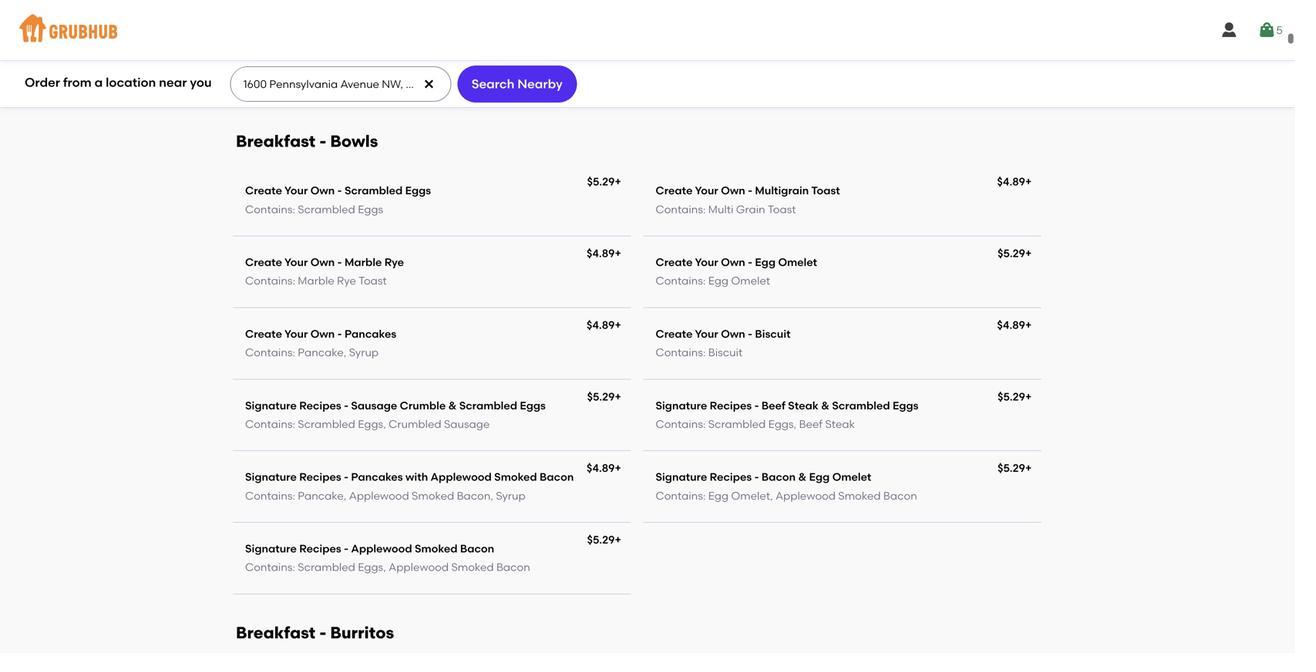 Task type: describe. For each thing, give the bounding box(es) containing it.
+ for signature recipes - beef steak & scrambled eggs contains: scrambled eggs, beef steak
[[1025, 390, 1032, 403]]

your for syrup
[[285, 327, 308, 340]]

- inside create your own - multigrain toast contains: multi grain toast
[[748, 184, 753, 197]]

your for scrambled
[[285, 184, 308, 197]]

$5.29 + for signature recipes - bacon & egg omelet contains: egg omelet, applewood smoked bacon
[[998, 462, 1032, 475]]

svg image inside the main navigation 'navigation'
[[1220, 21, 1239, 39]]

pancake, inside signature recipes - pancakes with applewood smoked bacon contains: pancake, applewood smoked bacon, syrup
[[298, 489, 346, 502]]

5
[[1277, 23, 1283, 37]]

contains: inside signature recipes - pancakes with applewood smoked bacon contains: pancake, applewood smoked bacon, syrup
[[245, 489, 295, 502]]

eggs, inside the signature recipes - beef steak & scrambled eggs contains: scrambled eggs, beef steak
[[768, 417, 797, 431]]

create for create your own - marble rye contains: marble rye toast
[[245, 256, 282, 269]]

Search Address search field
[[230, 67, 450, 101]]

a
[[95, 75, 103, 90]]

breakfast - bowls
[[236, 132, 378, 151]]

+ for create your own - scrambled eggs contains: scrambled eggs
[[615, 175, 621, 188]]

0 horizontal spatial beef
[[762, 399, 786, 412]]

your for egg
[[695, 256, 718, 269]]

eggs, inside scrambled eggs - applewood smoked bacon contains: scrambled eggs, applewood smoked bacon
[[358, 69, 386, 82]]

$5.29 for create your own - scrambled eggs contains: scrambled eggs
[[587, 175, 615, 188]]

recipes for beef
[[710, 399, 752, 412]]

signature recipes - applewood smoked bacon contains: scrambled eggs, applewood smoked bacon
[[245, 542, 530, 574]]

contains: inside signature recipes - sausage crumble & scrambled eggs contains: scrambled eggs, crumbled sausage
[[245, 417, 295, 431]]

$5.29 + for create your own - egg omelet contains: egg omelet
[[998, 247, 1032, 260]]

+ for create your own - egg omelet contains: egg omelet
[[1025, 247, 1032, 260]]

location
[[106, 75, 156, 90]]

$4.89 + for create your own - marble rye
[[587, 247, 621, 260]]

contains: inside the create your own - biscuit contains: biscuit
[[656, 346, 706, 359]]

contains: inside the signature recipes - beef steak & scrambled eggs contains: scrambled eggs, beef steak
[[656, 417, 706, 431]]

$4.89 for create your own - biscuit
[[997, 318, 1025, 331]]

+ for signature recipes - bacon & egg omelet contains: egg omelet, applewood smoked bacon
[[1025, 462, 1032, 475]]

$5.29 for signature recipes - applewood smoked bacon contains: scrambled eggs, applewood smoked bacon
[[587, 533, 615, 546]]

- inside signature recipes - sausage crumble & scrambled eggs contains: scrambled eggs, crumbled sausage
[[344, 399, 349, 412]]

- inside signature recipes - applewood smoked bacon contains: scrambled eggs, applewood smoked bacon
[[344, 542, 349, 555]]

burritos
[[330, 623, 394, 643]]

egg left omelet,
[[708, 489, 729, 502]]

1 vertical spatial marble
[[298, 274, 334, 287]]

main navigation navigation
[[0, 0, 1295, 60]]

$4.89 for create your own - pancakes
[[587, 318, 615, 331]]

your for multi
[[695, 184, 718, 197]]

bowls
[[330, 132, 378, 151]]

egg down the signature recipes - beef steak & scrambled eggs contains: scrambled eggs, beef steak
[[809, 470, 830, 484]]

1 horizontal spatial omelet
[[778, 256, 817, 269]]

signature for signature recipes - beef steak & scrambled eggs contains: scrambled eggs, beef steak
[[656, 399, 707, 412]]

own for omelet
[[721, 256, 745, 269]]

you
[[190, 75, 212, 90]]

order
[[25, 75, 60, 90]]

+ for signature recipes - sausage crumble & scrambled eggs contains: scrambled eggs, crumbled sausage
[[615, 390, 621, 403]]

+ for create your own - marble rye contains: marble rye toast
[[615, 247, 621, 260]]

$5.29 for signature recipes - beef steak & scrambled eggs contains: scrambled eggs, beef steak
[[998, 390, 1025, 403]]

create your own - multigrain toast contains: multi grain toast
[[656, 184, 840, 216]]

& inside signature recipes - bacon & egg omelet contains: egg omelet, applewood smoked bacon
[[798, 470, 807, 484]]

$5.29 + for signature recipes - applewood smoked bacon contains: scrambled eggs, applewood smoked bacon
[[587, 533, 621, 546]]

recipes for sausage
[[299, 399, 341, 412]]

0 vertical spatial biscuit
[[755, 327, 791, 340]]

signature for signature recipes - sausage crumble & scrambled eggs contains: scrambled eggs, crumbled sausage
[[245, 399, 297, 412]]

signature for signature recipes - bacon & egg omelet contains: egg omelet, applewood smoked bacon
[[656, 470, 707, 484]]

1 vertical spatial biscuit
[[708, 346, 743, 359]]

breakfast - burritos
[[236, 623, 394, 643]]

toast for create your own - multigrain toast
[[768, 203, 796, 216]]

& for steak
[[821, 399, 830, 412]]

create for create your own - multigrain toast contains: multi grain toast
[[656, 184, 693, 197]]

bacon inside signature recipes - pancakes with applewood smoked bacon contains: pancake, applewood smoked bacon, syrup
[[540, 470, 574, 484]]

- inside create your own - scrambled eggs contains: scrambled eggs
[[337, 184, 342, 197]]

contains: inside create your own - scrambled eggs contains: scrambled eggs
[[245, 203, 295, 216]]

order from a location near you
[[25, 75, 212, 90]]

contains: inside create your own - multigrain toast contains: multi grain toast
[[656, 203, 706, 216]]

svg image
[[1258, 21, 1277, 39]]

create your own - pancakes contains: pancake, syrup
[[245, 327, 396, 359]]

0 vertical spatial steak
[[788, 399, 819, 412]]

omelet,
[[731, 489, 773, 502]]

1 horizontal spatial beef
[[799, 417, 823, 431]]

own for eggs
[[311, 184, 335, 197]]

applewood inside signature recipes - bacon & egg omelet contains: egg omelet, applewood smoked bacon
[[776, 489, 836, 502]]

nearby
[[518, 76, 563, 91]]

1 vertical spatial omelet
[[731, 274, 770, 287]]

+ for create your own - pancakes contains: pancake, syrup
[[615, 318, 621, 331]]

contains: inside signature recipes - bacon & egg omelet contains: egg omelet, applewood smoked bacon
[[656, 489, 706, 502]]

with
[[406, 470, 428, 484]]

smoked inside signature recipes - bacon & egg omelet contains: egg omelet, applewood smoked bacon
[[838, 489, 881, 502]]

0 horizontal spatial rye
[[337, 274, 356, 287]]

search nearby button
[[457, 66, 577, 103]]



Task type: locate. For each thing, give the bounding box(es) containing it.
create inside create your own - multigrain toast contains: multi grain toast
[[656, 184, 693, 197]]

syrup inside create your own - pancakes contains: pancake, syrup
[[349, 346, 379, 359]]

own inside create your own - scrambled eggs contains: scrambled eggs
[[311, 184, 335, 197]]

scrambled
[[245, 51, 303, 64], [298, 69, 355, 82], [345, 184, 403, 197], [298, 203, 355, 216], [459, 399, 517, 412], [832, 399, 890, 412], [298, 417, 355, 431], [708, 417, 766, 431], [298, 561, 355, 574]]

omelet
[[778, 256, 817, 269], [731, 274, 770, 287], [832, 470, 872, 484]]

own for rye
[[311, 256, 335, 269]]

recipes for bacon
[[710, 470, 752, 484]]

$4.89
[[997, 175, 1025, 188], [587, 247, 615, 260], [587, 318, 615, 331], [997, 318, 1025, 331], [587, 462, 615, 475]]

own down create your own - marble rye contains: marble rye toast
[[311, 327, 335, 340]]

your down create your own - scrambled eggs contains: scrambled eggs
[[285, 256, 308, 269]]

0 horizontal spatial syrup
[[349, 346, 379, 359]]

$5.29 for signature recipes - bacon & egg omelet contains: egg omelet, applewood smoked bacon
[[998, 462, 1025, 475]]

$4.89 for create your own - multigrain toast
[[997, 175, 1025, 188]]

svg image left svg icon
[[1220, 21, 1239, 39]]

recipes
[[299, 399, 341, 412], [710, 399, 752, 412], [299, 470, 341, 484], [710, 470, 752, 484], [299, 542, 341, 555]]

1 vertical spatial beef
[[799, 417, 823, 431]]

your up multi
[[695, 184, 718, 197]]

steak
[[788, 399, 819, 412], [825, 417, 855, 431]]

near
[[159, 75, 187, 90]]

your inside create your own - pancakes contains: pancake, syrup
[[285, 327, 308, 340]]

1 horizontal spatial syrup
[[496, 489, 526, 502]]

toast inside create your own - marble rye contains: marble rye toast
[[359, 274, 387, 287]]

contains:
[[245, 69, 295, 82], [245, 203, 295, 216], [656, 203, 706, 216], [245, 274, 295, 287], [656, 274, 706, 287], [245, 346, 295, 359], [656, 346, 706, 359], [245, 417, 295, 431], [656, 417, 706, 431], [245, 489, 295, 502], [656, 489, 706, 502], [245, 561, 295, 574]]

beef
[[762, 399, 786, 412], [799, 417, 823, 431]]

+
[[615, 175, 621, 188], [1025, 175, 1032, 188], [615, 247, 621, 260], [1025, 247, 1032, 260], [615, 318, 621, 331], [1025, 318, 1032, 331], [615, 390, 621, 403], [1025, 390, 1032, 403], [615, 462, 621, 475], [1025, 462, 1032, 475], [615, 533, 621, 546]]

create for create your own - pancakes contains: pancake, syrup
[[245, 327, 282, 340]]

0 horizontal spatial sausage
[[351, 399, 397, 412]]

syrup right bacon,
[[496, 489, 526, 502]]

recipes inside signature recipes - bacon & egg omelet contains: egg omelet, applewood smoked bacon
[[710, 470, 752, 484]]

own inside the create your own - biscuit contains: biscuit
[[721, 327, 745, 340]]

breakfast for breakfast - bowls
[[236, 132, 316, 151]]

own down create your own - egg omelet contains: egg omelet
[[721, 327, 745, 340]]

1 horizontal spatial marble
[[345, 256, 382, 269]]

1 vertical spatial toast
[[768, 203, 796, 216]]

rye
[[385, 256, 404, 269], [337, 274, 356, 287]]

1 horizontal spatial &
[[798, 470, 807, 484]]

0 horizontal spatial biscuit
[[708, 346, 743, 359]]

1 vertical spatial breakfast
[[236, 623, 316, 643]]

bacon,
[[457, 489, 493, 502]]

1 vertical spatial pancake,
[[298, 489, 346, 502]]

1 vertical spatial pancakes
[[351, 470, 403, 484]]

$4.89 for create your own - marble rye
[[587, 247, 615, 260]]

create for create your own - biscuit contains: biscuit
[[656, 327, 693, 340]]

smoked
[[405, 51, 448, 64], [451, 69, 494, 82], [494, 470, 537, 484], [412, 489, 454, 502], [838, 489, 881, 502], [415, 542, 458, 555], [451, 561, 494, 574]]

signature inside signature recipes - sausage crumble & scrambled eggs contains: scrambled eggs, crumbled sausage
[[245, 399, 297, 412]]

biscuit
[[755, 327, 791, 340], [708, 346, 743, 359]]

marble up create your own - pancakes contains: pancake, syrup
[[298, 274, 334, 287]]

bacon
[[451, 51, 485, 64], [497, 69, 530, 82], [540, 470, 574, 484], [762, 470, 796, 484], [884, 489, 917, 502], [460, 542, 494, 555], [497, 561, 530, 574]]

signature inside signature recipes - pancakes with applewood smoked bacon contains: pancake, applewood smoked bacon, syrup
[[245, 470, 297, 484]]

$4.89 for signature recipes - pancakes with applewood smoked bacon
[[587, 462, 615, 475]]

1 vertical spatial rye
[[337, 274, 356, 287]]

search
[[472, 76, 515, 91]]

$5.29 for create your own - egg omelet contains: egg omelet
[[998, 247, 1025, 260]]

eggs, up burritos
[[358, 561, 386, 574]]

-
[[334, 51, 339, 64], [319, 132, 326, 151], [337, 184, 342, 197], [748, 184, 753, 197], [337, 256, 342, 269], [748, 256, 753, 269], [337, 327, 342, 340], [748, 327, 753, 340], [344, 399, 349, 412], [755, 399, 759, 412], [344, 470, 349, 484], [755, 470, 759, 484], [344, 542, 349, 555], [319, 623, 326, 643]]

contains: inside create your own - pancakes contains: pancake, syrup
[[245, 346, 295, 359]]

svg image
[[1220, 21, 1239, 39], [423, 78, 435, 90]]

1 horizontal spatial toast
[[768, 203, 796, 216]]

create your own - scrambled eggs contains: scrambled eggs
[[245, 184, 431, 216]]

0 vertical spatial toast
[[811, 184, 840, 197]]

own for grain
[[721, 184, 745, 197]]

+ for create your own - multigrain toast contains: multi grain toast
[[1025, 175, 1032, 188]]

$4.89 + for create your own - multigrain toast
[[997, 175, 1032, 188]]

2 pancake, from the top
[[298, 489, 346, 502]]

0 vertical spatial svg image
[[1220, 21, 1239, 39]]

2 horizontal spatial &
[[821, 399, 830, 412]]

2 vertical spatial toast
[[359, 274, 387, 287]]

- inside scrambled eggs - applewood smoked bacon contains: scrambled eggs, applewood smoked bacon
[[334, 51, 339, 64]]

0 horizontal spatial svg image
[[423, 78, 435, 90]]

own inside create your own - pancakes contains: pancake, syrup
[[311, 327, 335, 340]]

0 horizontal spatial steak
[[788, 399, 819, 412]]

- inside the signature recipes - beef steak & scrambled eggs contains: scrambled eggs, beef steak
[[755, 399, 759, 412]]

signature recipes - sausage crumble & scrambled eggs contains: scrambled eggs, crumbled sausage
[[245, 399, 546, 431]]

$4.89 +
[[997, 175, 1032, 188], [587, 247, 621, 260], [587, 318, 621, 331], [997, 318, 1032, 331], [587, 462, 621, 475]]

- inside the create your own - biscuit contains: biscuit
[[748, 327, 753, 340]]

your down create your own - marble rye contains: marble rye toast
[[285, 327, 308, 340]]

contains: inside signature recipes - applewood smoked bacon contains: scrambled eggs, applewood smoked bacon
[[245, 561, 295, 574]]

svg image left search
[[423, 78, 435, 90]]

your inside create your own - multigrain toast contains: multi grain toast
[[695, 184, 718, 197]]

- inside create your own - marble rye contains: marble rye toast
[[337, 256, 342, 269]]

0 vertical spatial breakfast
[[236, 132, 316, 151]]

syrup
[[349, 346, 379, 359], [496, 489, 526, 502]]

0 vertical spatial beef
[[762, 399, 786, 412]]

your
[[285, 184, 308, 197], [695, 184, 718, 197], [285, 256, 308, 269], [695, 256, 718, 269], [285, 327, 308, 340], [695, 327, 718, 340]]

$4.89 + for signature recipes - pancakes with applewood smoked bacon
[[587, 462, 621, 475]]

breakfast
[[236, 132, 316, 151], [236, 623, 316, 643]]

signature inside signature recipes - bacon & egg omelet contains: egg omelet, applewood smoked bacon
[[656, 470, 707, 484]]

own inside create your own - marble rye contains: marble rye toast
[[311, 256, 335, 269]]

your down 'breakfast - bowls'
[[285, 184, 308, 197]]

your inside create your own - egg omelet contains: egg omelet
[[695, 256, 718, 269]]

contains: inside create your own - marble rye contains: marble rye toast
[[245, 274, 295, 287]]

contains: inside create your own - egg omelet contains: egg omelet
[[656, 274, 706, 287]]

recipes for pancakes
[[299, 470, 341, 484]]

1 horizontal spatial biscuit
[[755, 327, 791, 340]]

egg up the create your own - biscuit contains: biscuit
[[708, 274, 729, 287]]

1 vertical spatial steak
[[825, 417, 855, 431]]

signature for signature recipes - applewood smoked bacon contains: scrambled eggs, applewood smoked bacon
[[245, 542, 297, 555]]

scrambled eggs - applewood smoked bacon contains: scrambled eggs, applewood smoked bacon
[[245, 51, 530, 82]]

1 vertical spatial sausage
[[444, 417, 490, 431]]

marble
[[345, 256, 382, 269], [298, 274, 334, 287]]

sausage down crumble
[[444, 417, 490, 431]]

0 vertical spatial marble
[[345, 256, 382, 269]]

recipes inside signature recipes - applewood smoked bacon contains: scrambled eggs, applewood smoked bacon
[[299, 542, 341, 555]]

create inside the create your own - biscuit contains: biscuit
[[656, 327, 693, 340]]

pancakes inside create your own - pancakes contains: pancake, syrup
[[345, 327, 396, 340]]

sausage up crumbled
[[351, 399, 397, 412]]

eggs inside signature recipes - sausage crumble & scrambled eggs contains: scrambled eggs, crumbled sausage
[[520, 399, 546, 412]]

scrambled inside signature recipes - applewood smoked bacon contains: scrambled eggs, applewood smoked bacon
[[298, 561, 355, 574]]

2 horizontal spatial toast
[[811, 184, 840, 197]]

from
[[63, 75, 92, 90]]

0 horizontal spatial &
[[448, 399, 457, 412]]

5 button
[[1258, 16, 1283, 44]]

0 vertical spatial sausage
[[351, 399, 397, 412]]

1 horizontal spatial svg image
[[1220, 21, 1239, 39]]

create inside create your own - egg omelet contains: egg omelet
[[656, 256, 693, 269]]

create your own - egg omelet contains: egg omelet
[[656, 256, 817, 287]]

signature recipes - beef steak & scrambled eggs contains: scrambled eggs, beef steak
[[656, 399, 919, 431]]

0 vertical spatial pancake,
[[298, 346, 346, 359]]

egg
[[755, 256, 776, 269], [708, 274, 729, 287], [809, 470, 830, 484], [708, 489, 729, 502]]

$5.29 + for create your own - scrambled eggs contains: scrambled eggs
[[587, 175, 621, 188]]

own inside create your own - multigrain toast contains: multi grain toast
[[721, 184, 745, 197]]

1 pancake, from the top
[[298, 346, 346, 359]]

own down multi
[[721, 256, 745, 269]]

+ for signature recipes - pancakes with applewood smoked bacon contains: pancake, applewood smoked bacon, syrup
[[615, 462, 621, 475]]

& inside signature recipes - sausage crumble & scrambled eggs contains: scrambled eggs, crumbled sausage
[[448, 399, 457, 412]]

create inside create your own - marble rye contains: marble rye toast
[[245, 256, 282, 269]]

pancake, inside create your own - pancakes contains: pancake, syrup
[[298, 346, 346, 359]]

recipes inside signature recipes - sausage crumble & scrambled eggs contains: scrambled eggs, crumbled sausage
[[299, 399, 341, 412]]

2 horizontal spatial omelet
[[832, 470, 872, 484]]

own
[[311, 184, 335, 197], [721, 184, 745, 197], [311, 256, 335, 269], [721, 256, 745, 269], [311, 327, 335, 340], [721, 327, 745, 340]]

eggs, up bowls
[[358, 69, 386, 82]]

own inside create your own - egg omelet contains: egg omelet
[[721, 256, 745, 269]]

$5.29 +
[[587, 175, 621, 188], [998, 247, 1032, 260], [587, 390, 621, 403], [998, 390, 1032, 403], [998, 462, 1032, 475], [587, 533, 621, 546]]

signature for signature recipes - pancakes with applewood smoked bacon contains: pancake, applewood smoked bacon, syrup
[[245, 470, 297, 484]]

multi
[[708, 203, 734, 216]]

own down create your own - scrambled eggs contains: scrambled eggs
[[311, 256, 335, 269]]

eggs inside the signature recipes - beef steak & scrambled eggs contains: scrambled eggs, beef steak
[[893, 399, 919, 412]]

1 horizontal spatial sausage
[[444, 417, 490, 431]]

signature recipes - pancakes with applewood smoked bacon contains: pancake, applewood smoked bacon, syrup
[[245, 470, 574, 502]]

recipes inside signature recipes - pancakes with applewood smoked bacon contains: pancake, applewood smoked bacon, syrup
[[299, 470, 341, 484]]

& inside the signature recipes - beef steak & scrambled eggs contains: scrambled eggs, beef steak
[[821, 399, 830, 412]]

0 horizontal spatial marble
[[298, 274, 334, 287]]

create your own - marble rye contains: marble rye toast
[[245, 256, 404, 287]]

0 horizontal spatial toast
[[359, 274, 387, 287]]

$5.29 + for signature recipes - beef steak & scrambled eggs contains: scrambled eggs, beef steak
[[998, 390, 1032, 403]]

$4.89 + for create your own - pancakes
[[587, 318, 621, 331]]

- inside create your own - pancakes contains: pancake, syrup
[[337, 327, 342, 340]]

0 vertical spatial pancakes
[[345, 327, 396, 340]]

syrup inside signature recipes - pancakes with applewood smoked bacon contains: pancake, applewood smoked bacon, syrup
[[496, 489, 526, 502]]

1 horizontal spatial steak
[[825, 417, 855, 431]]

toast
[[811, 184, 840, 197], [768, 203, 796, 216], [359, 274, 387, 287]]

1 breakfast from the top
[[236, 132, 316, 151]]

& for crumble
[[448, 399, 457, 412]]

$5.29 for signature recipes - sausage crumble & scrambled eggs contains: scrambled eggs, crumbled sausage
[[587, 390, 615, 403]]

0 vertical spatial rye
[[385, 256, 404, 269]]

0 vertical spatial syrup
[[349, 346, 379, 359]]

pancakes inside signature recipes - pancakes with applewood smoked bacon contains: pancake, applewood smoked bacon, syrup
[[351, 470, 403, 484]]

recipes inside the signature recipes - beef steak & scrambled eggs contains: scrambled eggs, beef steak
[[710, 399, 752, 412]]

+ for signature recipes - applewood smoked bacon contains: scrambled eggs, applewood smoked bacon
[[615, 533, 621, 546]]

contains: inside scrambled eggs - applewood smoked bacon contains: scrambled eggs, applewood smoked bacon
[[245, 69, 295, 82]]

syrup up signature recipes - sausage crumble & scrambled eggs contains: scrambled eggs, crumbled sausage
[[349, 346, 379, 359]]

eggs, inside signature recipes - applewood smoked bacon contains: scrambled eggs, applewood smoked bacon
[[358, 561, 386, 574]]

crumbled
[[389, 417, 441, 431]]

your down multi
[[695, 256, 718, 269]]

create for create your own - scrambled eggs contains: scrambled eggs
[[245, 184, 282, 197]]

eggs, left crumbled
[[358, 417, 386, 431]]

- inside create your own - egg omelet contains: egg omelet
[[748, 256, 753, 269]]

create for create your own - egg omelet contains: egg omelet
[[656, 256, 693, 269]]

- inside signature recipes - pancakes with applewood smoked bacon contains: pancake, applewood smoked bacon, syrup
[[344, 470, 349, 484]]

$5.29
[[587, 175, 615, 188], [998, 247, 1025, 260], [587, 390, 615, 403], [998, 390, 1025, 403], [998, 462, 1025, 475], [587, 533, 615, 546]]

&
[[448, 399, 457, 412], [821, 399, 830, 412], [798, 470, 807, 484]]

marble down create your own - scrambled eggs contains: scrambled eggs
[[345, 256, 382, 269]]

own up multi
[[721, 184, 745, 197]]

create your own - biscuit contains: biscuit
[[656, 327, 791, 359]]

egg down grain
[[755, 256, 776, 269]]

eggs
[[306, 51, 332, 64], [405, 184, 431, 197], [358, 203, 383, 216], [520, 399, 546, 412], [893, 399, 919, 412]]

pancake,
[[298, 346, 346, 359], [298, 489, 346, 502]]

+ for create your own - biscuit contains: biscuit
[[1025, 318, 1032, 331]]

your inside the create your own - biscuit contains: biscuit
[[695, 327, 718, 340]]

search nearby
[[472, 76, 563, 91]]

crumble
[[400, 399, 446, 412]]

your inside create your own - scrambled eggs contains: scrambled eggs
[[285, 184, 308, 197]]

$4.89 + for create your own - biscuit
[[997, 318, 1032, 331]]

eggs,
[[358, 69, 386, 82], [358, 417, 386, 431], [768, 417, 797, 431], [358, 561, 386, 574]]

1 vertical spatial syrup
[[496, 489, 526, 502]]

sausage
[[351, 399, 397, 412], [444, 417, 490, 431]]

eggs, inside signature recipes - sausage crumble & scrambled eggs contains: scrambled eggs, crumbled sausage
[[358, 417, 386, 431]]

signature inside the signature recipes - beef steak & scrambled eggs contains: scrambled eggs, beef steak
[[656, 399, 707, 412]]

0 vertical spatial omelet
[[778, 256, 817, 269]]

your for marble
[[285, 256, 308, 269]]

$5.29 + for signature recipes - sausage crumble & scrambled eggs contains: scrambled eggs, crumbled sausage
[[587, 390, 621, 403]]

applewood
[[341, 51, 403, 64], [389, 69, 449, 82], [431, 470, 492, 484], [349, 489, 409, 502], [776, 489, 836, 502], [351, 542, 412, 555], [389, 561, 449, 574]]

1 vertical spatial svg image
[[423, 78, 435, 90]]

signature
[[245, 399, 297, 412], [656, 399, 707, 412], [245, 470, 297, 484], [656, 470, 707, 484], [245, 542, 297, 555]]

eggs inside scrambled eggs - applewood smoked bacon contains: scrambled eggs, applewood smoked bacon
[[306, 51, 332, 64]]

your down create your own - egg omelet contains: egg omelet
[[695, 327, 718, 340]]

eggs, up signature recipes - bacon & egg omelet contains: egg omelet, applewood smoked bacon
[[768, 417, 797, 431]]

toast for create your own - marble rye
[[359, 274, 387, 287]]

multigrain
[[755, 184, 809, 197]]

signature recipes - bacon & egg omelet contains: egg omelet, applewood smoked bacon
[[656, 470, 917, 502]]

own down 'breakfast - bowls'
[[311, 184, 335, 197]]

create
[[245, 184, 282, 197], [656, 184, 693, 197], [245, 256, 282, 269], [656, 256, 693, 269], [245, 327, 282, 340], [656, 327, 693, 340]]

create inside create your own - scrambled eggs contains: scrambled eggs
[[245, 184, 282, 197]]

pancakes
[[345, 327, 396, 340], [351, 470, 403, 484]]

- inside signature recipes - bacon & egg omelet contains: egg omelet, applewood smoked bacon
[[755, 470, 759, 484]]

signature inside signature recipes - applewood smoked bacon contains: scrambled eggs, applewood smoked bacon
[[245, 542, 297, 555]]

create inside create your own - pancakes contains: pancake, syrup
[[245, 327, 282, 340]]

recipes for applewood
[[299, 542, 341, 555]]

grain
[[736, 203, 765, 216]]

1 horizontal spatial rye
[[385, 256, 404, 269]]

breakfast for breakfast - burritos
[[236, 623, 316, 643]]

0 horizontal spatial omelet
[[731, 274, 770, 287]]

omelet inside signature recipes - bacon & egg omelet contains: egg omelet, applewood smoked bacon
[[832, 470, 872, 484]]

2 vertical spatial omelet
[[832, 470, 872, 484]]

your inside create your own - marble rye contains: marble rye toast
[[285, 256, 308, 269]]

2 breakfast from the top
[[236, 623, 316, 643]]



Task type: vqa. For each thing, say whether or not it's contained in the screenshot.
'Reviews' button
no



